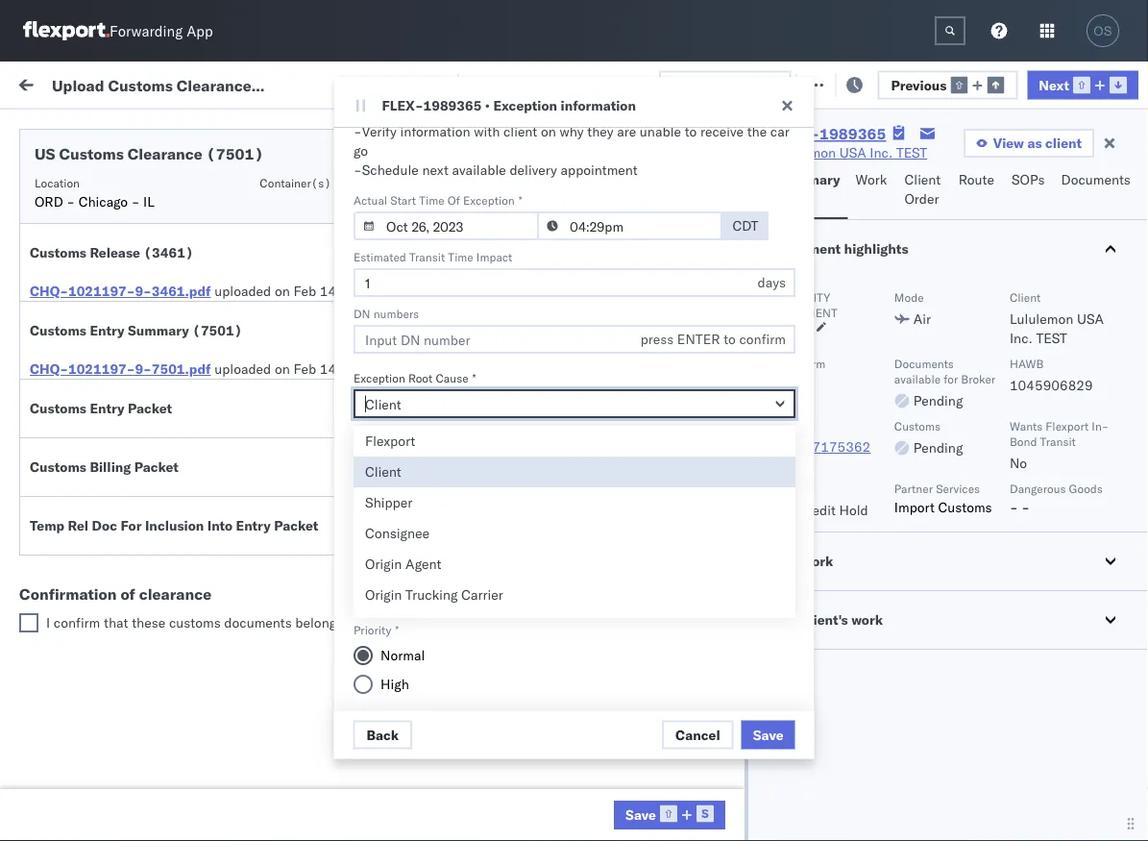 Task type: describe. For each thing, give the bounding box(es) containing it.
1 that from the left
[[104, 614, 128, 631]]

0 horizontal spatial of
[[121, 584, 135, 604]]

confirm delivery button for 1:00 am cst, feb 7, 2023
[[44, 328, 146, 349]]

am up dn
[[342, 288, 364, 305]]

import work button
[[139, 62, 235, 105]]

select file button for customs release (3461)
[[624, 238, 715, 267]]

integration test account - karl lagerfeld for 1:00 am cst, feb 3, 2023
[[838, 161, 1088, 178]]

client for order
[[905, 171, 941, 188]]

chq- for chq-1021197-9-3461.pdf
[[30, 283, 68, 299]]

am down dn
[[342, 330, 364, 347]]

4,
[[427, 246, 439, 262]]

customs inside upload customs clearance documents
[[91, 235, 145, 252]]

4 ocean from the top
[[588, 288, 628, 305]]

1 2:30 pm cst, feb 17, 2023 from the top
[[309, 626, 485, 643]]

origin for origin agent
[[365, 556, 402, 572]]

1 198828 from the top
[[1103, 542, 1149, 558]]

1 15, from the top
[[428, 415, 449, 432]]

time for transit
[[448, 249, 473, 264]]

4 confirm from the top
[[44, 329, 93, 346]]

location ord - chicago - il
[[35, 175, 155, 210]]

6 1:59 from the top
[[309, 584, 339, 601]]

0 horizontal spatial file exception
[[689, 76, 779, 93]]

ping - test entity down partner
[[838, 499, 950, 516]]

6 ocean from the top
[[588, 372, 628, 389]]

view as client button
[[964, 129, 1095, 158]]

7 ocean from the top
[[588, 415, 628, 432]]

pickup down customs entry summary (7501) at left top
[[105, 362, 146, 379]]

select file button for customs billing packet
[[624, 453, 715, 482]]

1 pm from the top
[[342, 246, 363, 262]]

3 ocean fcl from the top
[[588, 246, 656, 262]]

2 ca from the top
[[44, 423, 62, 440]]

759
[[338, 74, 363, 91]]

2 honeywell from the top
[[713, 795, 777, 812]]

2023 up carrier
[[452, 542, 486, 558]]

bookings left mawb at the right
[[713, 415, 769, 432]]

documents inside upload customs clearance documents
[[44, 254, 114, 271]]

3, for 7:30 am cst, feb 3, 2023
[[428, 203, 441, 220]]

customs inside partner services import customs
[[939, 499, 993, 516]]

1:00 for 1:00 am cst, feb 7, 2023
[[309, 330, 339, 347]]

los down 7501.pdf
[[181, 404, 203, 421]]

customs down documents available for broker
[[895, 419, 941, 433]]

0 horizontal spatial exception
[[716, 76, 779, 93]]

2 vertical spatial to
[[340, 614, 352, 631]]

client inside -verify information with client on why they are unable to receive the car go -schedule next available delivery appointment -upload screenshot of delivery appointment time
[[503, 123, 537, 140]]

status : ready for work, blocked, in progress
[[104, 119, 348, 134]]

karl for 1:00 am cst, feb 7, 2023
[[1003, 330, 1028, 347]]

consignee down 05707175362
[[802, 457, 866, 474]]

5 1:59 from the top
[[309, 542, 339, 558]]

Enter integers only number field
[[353, 268, 795, 297]]

2 lcl from the top
[[631, 795, 655, 812]]

screenshot
[[409, 181, 476, 198]]

import inside import work button
[[147, 74, 190, 91]]

pickup down chq-1021197-9-7501.pdf link
[[105, 404, 146, 421]]

digital
[[1057, 626, 1097, 643]]

1 vertical spatial save button
[[614, 801, 725, 829]]

lagerfeld for 5:00 am cst, feb 6, 2023
[[1031, 288, 1088, 305]]

select for customs entry summary (7501)
[[636, 322, 677, 339]]

confirm delivery for 1:00 am cst, feb 7, 2023
[[44, 329, 146, 346]]

hbl
[[485, 175, 507, 190]]

select file for customs billing packet
[[636, 458, 703, 475]]

0 vertical spatial exception
[[494, 97, 558, 114]]

-- : -- -- text field
[[537, 211, 722, 240]]

schedule pickup from los angeles, ca for 1:59 am cst, feb 17, 2023
[[44, 531, 259, 567]]

information inside -verify information with client on why they are unable to receive the car go -schedule next available delivery appointment -upload screenshot of delivery appointment time
[[400, 123, 470, 140]]

ping left credit
[[713, 499, 745, 516]]

my work inside my work button
[[779, 553, 834, 569]]

customs down hours
[[408, 617, 462, 634]]

import work
[[147, 74, 227, 91]]

numbers
[[373, 306, 419, 321]]

rotterdam, for 1:00 am cst, feb 3, 2023
[[173, 150, 242, 167]]

chq-1021197-9-7501.pdf uploaded on feb 14, 2023
[[30, 360, 378, 377]]

2023 right 7,
[[444, 330, 477, 347]]

2023 down 1:00 am cst, feb 7, 2023 at the top left of page
[[344, 360, 378, 377]]

customs down chq-1021197-9-7501.pdf link
[[30, 400, 86, 417]]

1 products from the top
[[748, 542, 803, 558]]

angeles, inside confirm pickup from los angeles, ca
[[198, 489, 251, 506]]

documents available for broker
[[895, 356, 996, 386]]

origin trucking carrier
[[365, 586, 503, 603]]

number(s)
[[510, 175, 572, 190]]

entity down "05707175362" "button" on the bottom right of the page
[[789, 499, 825, 516]]

Search Work text field
[[518, 69, 728, 98]]

14, for chq-1021197-9-3461.pdf uploaded on feb 14, 2023
[[320, 283, 341, 299]]

los inside the schedule pickup from los angeles international airport
[[181, 616, 203, 632]]

schedule delivery appointment button for 1:59 am cst, feb 17, 2023
[[44, 582, 236, 603]]

am up attach
[[342, 372, 364, 389]]

hbl number(s)
[[485, 175, 572, 190]]

ping - test entity down incoterm
[[713, 372, 825, 389]]

bookings test consignee down fob at the top
[[713, 415, 866, 432]]

priority *
[[353, 622, 399, 637]]

cause
[[435, 371, 468, 385]]

4 1:59 from the top
[[309, 499, 339, 516]]

karl for 1:00 am cst, feb 3, 2023
[[1003, 161, 1028, 178]]

MMM D, YYYY text field
[[353, 211, 539, 240]]

into
[[207, 517, 233, 534]]

actual
[[353, 193, 387, 207]]

Input DN number text field
[[353, 325, 795, 354]]

confirmation of clearance
[[19, 584, 212, 604]]

1 vertical spatial shipment
[[382, 614, 439, 631]]

0 vertical spatial delivery
[[509, 161, 557, 178]]

bookings down "05707175362" "button" on the bottom right of the page
[[838, 457, 894, 474]]

5 fcl from the top
[[631, 330, 656, 347]]

client for lululemon
[[1010, 290, 1041, 304]]

work,
[[202, 119, 232, 134]]

2 confirm from the top
[[44, 202, 93, 219]]

by:
[[70, 118, 88, 135]]

3 213038 from the top
[[1103, 246, 1149, 262]]

ping - test entity down "05707175362" "button" on the bottom right of the page
[[713, 499, 825, 516]]

mode button
[[579, 153, 684, 172]]

confirm delivery link for 1:00
[[44, 328, 146, 347]]

0 horizontal spatial *
[[395, 622, 399, 637]]

(3461)
[[144, 244, 194, 261]]

(7501) for customs entry summary (7501)
[[192, 322, 243, 339]]

integration for 7:30 am cst, feb 3, 2023
[[838, 203, 904, 220]]

karl for 7:30 pm cst, feb 4, 2023
[[1003, 246, 1028, 262]]

1 ocean lcl from the top
[[588, 753, 655, 770]]

0 vertical spatial air
[[914, 310, 931, 327]]

flex-213038 for 1:00 am cst, feb 3, 2023
[[1061, 161, 1149, 178]]

ping left fob at the top
[[713, 372, 745, 389]]

1 customs from the left
[[169, 614, 221, 631]]

from down upload customs clearance documents link
[[142, 277, 170, 294]]

integration for 1:00 am cst, feb 3, 2023
[[838, 161, 904, 178]]

time inside -verify information with client on why they are unable to receive the car go -schedule next available delivery appointment -upload screenshot of delivery appointment time
[[627, 181, 654, 198]]

0 vertical spatial no
[[451, 119, 466, 134]]

2 vertical spatial exception
[[353, 371, 405, 385]]

customs down by:
[[59, 144, 124, 163]]

feb inside "due feb 10, 12:00 am"
[[578, 76, 601, 93]]

pickup down release
[[97, 277, 138, 294]]

bookings test consignee up partner
[[838, 457, 991, 474]]

2 2:30 from the top
[[309, 668, 339, 685]]

3 1:59 am cst, feb 17, 2023 from the top
[[309, 584, 486, 601]]

2 ocean from the top
[[588, 203, 628, 220]]

0 vertical spatial *
[[518, 193, 522, 207]]

1 lcl from the top
[[631, 753, 655, 770]]

bookings test consignee down 05707175362
[[713, 457, 866, 474]]

1989365 for flex-1989365
[[820, 124, 887, 143]]

packet for customs billing packet
[[134, 458, 179, 475]]

05707175362 button
[[779, 438, 871, 455]]

schedule up customs billing packet
[[44, 404, 101, 421]]

1
[[353, 598, 362, 615]]

integration test account - on ag
[[713, 711, 920, 728]]

0 vertical spatial hold
[[779, 481, 804, 495]]

am down attach
[[342, 457, 364, 474]]

1 resize handle column header from the left
[[275, 149, 298, 841]]

pickup down status
[[97, 150, 138, 167]]

consignee up origin agent
[[365, 525, 429, 542]]

temp
[[30, 517, 65, 534]]

customs entry summary (7501)
[[30, 322, 243, 339]]

-verify information with client on why they are unable to receive the car go -schedule next available delivery appointment -upload screenshot of delivery appointment time
[[353, 123, 789, 198]]

customs release (3461)
[[30, 244, 194, 261]]

wants flexport in- bond transit no
[[1010, 419, 1109, 471]]

2023 down drag
[[452, 499, 486, 516]]

am left files
[[342, 415, 364, 432]]

0 horizontal spatial transit
[[409, 249, 445, 264]]

consignee inside button
[[838, 157, 893, 172]]

2 pm from the top
[[342, 626, 363, 643]]

file for customs release (3461)
[[680, 244, 703, 261]]

1 vertical spatial save
[[626, 806, 656, 823]]

export
[[365, 617, 405, 634]]

0 vertical spatial test
[[897, 144, 928, 161]]

bookings up 05707175362
[[838, 415, 894, 432]]

10,
[[605, 76, 626, 93]]

packet for customs entry packet
[[128, 400, 172, 417]]

7:30 for 7:30 am cst, feb 3, 2023
[[309, 203, 339, 220]]

next
[[1039, 76, 1070, 93]]

a
[[531, 472, 538, 489]]

on for chq-1021197-9-7501.pdf uploaded on feb 14, 2023
[[275, 360, 290, 377]]

available inside -verify information with client on why they are unable to receive the car go -schedule next available delivery appointment -upload screenshot of delivery appointment time
[[452, 161, 506, 178]]

verify
[[362, 123, 396, 140]]

11 ocean from the top
[[588, 795, 628, 812]]

available inside documents available for broker
[[895, 371, 941, 386]]

0 horizontal spatial agent
[[405, 556, 441, 572]]

schedule pickup from los angeles, ca link for 1:59 am cst, feb 17, 2023
[[44, 530, 273, 569]]

billing
[[90, 458, 131, 475]]

0 horizontal spatial work
[[40, 70, 90, 96]]

confirmation
[[19, 584, 117, 604]]

forwarding
[[110, 22, 183, 40]]

flexport inside list box
[[365, 433, 415, 449]]

clearance for documents
[[149, 235, 211, 252]]

customs left billing on the left bottom of page
[[30, 458, 86, 475]]

schedule inside the schedule pickup from los angeles international airport
[[44, 616, 101, 632]]

clearance
[[139, 584, 212, 604]]

angeles, right inclusion
[[206, 531, 259, 548]]

2023 up dn
[[344, 283, 378, 299]]

container(s)
[[260, 175, 331, 190]]

dangerous
[[1010, 481, 1066, 495]]

schedule delivery appointment link for 1:59 am cst, feb 15, 2023
[[44, 455, 236, 474]]

integration test account - karl lagerfeld for 7:30 pm cst, feb 4, 2023
[[838, 246, 1088, 262]]

ping - test entity left broker
[[838, 372, 950, 389]]

unable
[[639, 123, 681, 140]]

2023 down export customs agent
[[451, 668, 485, 685]]

consignee up "05707175362" "button" on the bottom right of the page
[[802, 415, 866, 432]]

1 vertical spatial appointment
[[547, 181, 624, 198]]

actual start time of exception *
[[353, 193, 522, 207]]

1 1:59 am cst, feb 15, 2023 from the top
[[309, 415, 486, 432]]

confirm pickup from rotterdam, netherlands for 5:00 am cst, feb 6, 2023
[[44, 277, 242, 313]]

17, for confirm pickup from los angeles, ca
[[428, 499, 449, 516]]

customs down 'ord'
[[30, 244, 86, 261]]

am left days,
[[342, 584, 364, 601]]

incoterm
[[779, 356, 826, 371]]

2023 right 20,
[[451, 711, 485, 728]]

0 horizontal spatial summary
[[128, 322, 189, 339]]

ready
[[146, 119, 180, 134]]

am left start
[[342, 203, 364, 220]]

customs up chq-1021197-9-7501.pdf link
[[30, 322, 86, 339]]

1 horizontal spatial agent
[[466, 617, 502, 634]]

: for snoozed
[[442, 119, 446, 134]]

7:30 for 7:30 pm cst, feb 4, 2023
[[309, 246, 339, 262]]

2023 down 'screenshot'
[[444, 203, 477, 220]]

confirm pickup from los angeles, ca button
[[44, 488, 273, 528]]

for inside documents available for broker
[[944, 371, 958, 386]]

9- for 7501.pdf
[[135, 360, 152, 377]]

confirm delivery link for 7:30
[[44, 201, 146, 221]]

0 vertical spatial lululemon
[[773, 144, 836, 161]]

7 resize handle column header from the left
[[1114, 149, 1137, 841]]

schedule pickup from los angeles, ca button for 1:59 am cst, feb 17, 2023
[[44, 530, 273, 570]]

2 customs from the left
[[603, 614, 654, 631]]

angeles, down chq-1021197-9-3461.pdf uploaded on feb 14, 2023
[[206, 362, 259, 379]]

3461.pdf
[[152, 283, 211, 299]]

previous
[[892, 76, 947, 93]]

17, for schedule pickup from los angeles international airport
[[427, 626, 448, 643]]

to inside click to upload button
[[634, 472, 647, 489]]

1 vertical spatial and
[[443, 614, 465, 631]]

2023 right 6,
[[444, 288, 477, 305]]

my for my client's work button
[[779, 611, 799, 628]]

consignee up services
[[927, 457, 991, 474]]

7,
[[428, 330, 441, 347]]

0 vertical spatial and
[[473, 472, 496, 489]]

uploaded for 3461.pdf
[[215, 283, 271, 299]]

from inside sla 1 days, 0 hours from reporting time
[[451, 598, 479, 615]]

time inside sla 1 days, 0 hours from reporting time
[[542, 598, 568, 615]]

viewable parties
[[353, 708, 440, 722]]

drag
[[441, 472, 469, 489]]

consignee button
[[829, 153, 1002, 172]]

3, for 1:00 am cst, feb 3, 2023
[[428, 161, 441, 178]]

5 ocean from the top
[[588, 330, 628, 347]]

1 ca from the top
[[44, 381, 62, 398]]

5 pm from the top
[[342, 753, 363, 770]]

2 vertical spatial packet
[[274, 517, 318, 534]]

been
[[569, 614, 599, 631]]

2 honeywell - test account from the top
[[713, 795, 872, 812]]

file for customs billing packet
[[680, 458, 703, 475]]

confirm pickup from los angeles, ca
[[44, 489, 251, 525]]

2 resize handle column header from the left
[[488, 149, 511, 841]]

los down customs entry summary (7501) at left top
[[181, 362, 203, 379]]

entry for summary
[[90, 322, 125, 339]]

7 fcl from the top
[[631, 415, 656, 432]]

flex
[[1030, 157, 1052, 172]]

0 vertical spatial information
[[561, 97, 636, 114]]

0 vertical spatial for
[[183, 119, 199, 134]]

from down ready in the left of the page
[[142, 150, 170, 167]]

1 vertical spatial mode
[[895, 290, 924, 304]]

summary inside button
[[779, 171, 841, 188]]

usa inside client lululemon usa inc. test incoterm fob
[[1077, 310, 1104, 327]]

2 flex-198828 from the top
[[1061, 584, 1149, 601]]

confirm delivery for 7:30 am cst, feb 3, 2023
[[44, 202, 146, 219]]

9 fcl from the top
[[631, 499, 656, 516]]

lagerfeld for 7:30 am cst, feb 3, 2023
[[1031, 203, 1088, 220]]

integration for 5:00 am cst, feb 6, 2023
[[838, 288, 904, 305]]

goods
[[1069, 481, 1103, 495]]

my client's work
[[779, 611, 883, 628]]

1 vertical spatial delivery
[[496, 181, 543, 198]]

of inside -verify information with client on why they are unable to receive the car go -schedule next available delivery appointment -upload screenshot of delivery appointment time
[[480, 181, 492, 198]]

ping right fob at the top
[[838, 372, 870, 389]]

2023 down cause
[[452, 415, 486, 432]]

on for chq-1021197-9-3461.pdf uploaded on feb 14, 2023
[[275, 283, 290, 299]]

2023 right hours
[[452, 584, 486, 601]]

2023 left drop
[[452, 457, 486, 474]]

2 2:30 pm cst, feb 17, 2023 from the top
[[309, 668, 485, 685]]

1 horizontal spatial save
[[753, 726, 784, 743]]

sla 1 days, 0 hours from reporting time
[[353, 581, 568, 615]]

flex-1989365 link
[[773, 124, 887, 143]]

time for start
[[419, 193, 444, 207]]

shipment highlights button
[[749, 220, 1149, 278]]

1 horizontal spatial file exception
[[836, 74, 926, 91]]

entity left broker
[[914, 372, 950, 389]]

pickup down confirm pickup from los angeles, ca
[[105, 531, 146, 548]]

karl for 5:00 am cst, feb 6, 2023
[[1003, 288, 1028, 305]]

sops
[[1012, 171, 1045, 188]]

from inside the schedule pickup from los angeles international airport
[[150, 616, 178, 632]]

location
[[35, 175, 80, 190]]

entity down incoterm
[[789, 372, 825, 389]]

1 honeywell from the top
[[713, 753, 777, 770]]

schedule inside -verify information with client on why they are unable to receive the car go -schedule next available delivery appointment -upload screenshot of delivery appointment time
[[362, 161, 418, 178]]

1:59 am cst, feb 14, 2023
[[309, 372, 486, 389]]

2023 right 4,
[[443, 246, 476, 262]]

2:00 pm cst, feb 20, 2023
[[309, 711, 485, 728]]

200613 for 1:59 am cst, feb 14, 2023
[[1103, 372, 1149, 389]]

click to upload button
[[584, 466, 708, 495]]

1 vertical spatial work
[[856, 171, 888, 188]]

10 ocean from the top
[[588, 753, 628, 770]]

angeles
[[206, 616, 255, 632]]

consignee down broker
[[927, 415, 991, 432]]

entity down partner
[[914, 499, 950, 516]]

lululemon inside client lululemon usa inc. test incoterm fob
[[1010, 310, 1074, 327]]

id
[[1055, 157, 1067, 172]]

they
[[587, 123, 613, 140]]

integration for 1:00 am cst, feb 7, 2023
[[838, 330, 904, 347]]

back
[[367, 726, 399, 743]]

chq-1021197-9-3461.pdf uploaded on feb 14, 2023
[[30, 283, 378, 299]]

client inside button
[[1046, 135, 1082, 151]]

1 horizontal spatial no
[[780, 320, 798, 337]]

work inside button
[[802, 553, 834, 569]]

1021197- for entry
[[68, 360, 135, 377]]

from down confirm pickup from los angeles, ca 'button'
[[150, 531, 178, 548]]

am inside "due feb 10, 12:00 am"
[[619, 95, 641, 112]]

export customs agent
[[365, 617, 502, 634]]

on for -verify information with client on why they are unable to receive the car go -schedule next available delivery appointment -upload screenshot of delivery appointment time
[[541, 123, 556, 140]]

2023 right 'root'
[[452, 372, 486, 389]]

bookings right "upload"
[[713, 457, 769, 474]]

message (0)
[[243, 74, 321, 91]]

shipment
[[779, 240, 841, 257]]

759 at risk
[[338, 74, 404, 91]]

ping right credit
[[838, 499, 870, 516]]

1 horizontal spatial exception
[[863, 74, 926, 91]]

or
[[564, 472, 576, 489]]

2 that from the left
[[469, 614, 494, 631]]

confirm pickup from rotterdam, netherlands button for 5:00
[[44, 276, 273, 317]]

schedule pickup from los angeles international airport
[[44, 616, 255, 652]]

4 pm from the top
[[342, 711, 363, 728]]

angeles, down chq-1021197-9-7501.pdf uploaded on feb 14, 2023
[[206, 404, 259, 421]]

this
[[356, 614, 379, 631]]

chq-1021197-9-3461.pdf link
[[30, 282, 211, 301]]

schedule pickup from los angeles, ca for 1:59 am cst, feb 15, 2023
[[44, 404, 259, 440]]

flex id
[[1030, 157, 1067, 172]]

2 ocean lcl from the top
[[588, 795, 655, 812]]

am down go
[[342, 161, 364, 178]]

cancel
[[676, 726, 721, 743]]

3 1:59 from the top
[[309, 457, 339, 474]]

why
[[559, 123, 583, 140]]

flex-1989365 • exception information
[[382, 97, 636, 114]]

2 ocean fcl from the top
[[588, 203, 656, 220]]

route
[[959, 171, 995, 188]]

2 1:59 am cst, feb 15, 2023 from the top
[[309, 457, 486, 474]]

attach
[[353, 427, 388, 442]]

1 1:59 from the top
[[309, 372, 339, 389]]

9 ocean from the top
[[588, 499, 628, 516]]

are
[[617, 123, 636, 140]]

0 horizontal spatial my work
[[4, 70, 90, 96]]

2 1:59 from the top
[[309, 415, 339, 432]]

bookings test consignee down documents available for broker
[[838, 415, 991, 432]]

2023 right "21," in the left bottom of the page
[[451, 753, 485, 770]]

select file for customs entry packet
[[636, 400, 703, 417]]

0 vertical spatial my
[[4, 70, 35, 96]]

0 vertical spatial save button
[[742, 720, 795, 749]]

from down 7501.pdf
[[150, 404, 178, 421]]

am up assignee
[[342, 499, 364, 516]]



Task type: vqa. For each thing, say whether or not it's contained in the screenshot.


Task type: locate. For each thing, give the bounding box(es) containing it.
select file for customs entry summary (7501)
[[636, 322, 703, 339]]

in
[[286, 119, 297, 134]]

1 vertical spatial 1989365
[[820, 124, 887, 143]]

rel
[[68, 517, 89, 534]]

chq- down customs release (3461)
[[30, 283, 68, 299]]

priority
[[779, 290, 831, 304], [353, 622, 391, 637]]

3 resize handle column header from the left
[[556, 149, 579, 841]]

list box containing flexport
[[353, 426, 795, 841]]

packet up confirm pickup from los angeles, ca link
[[134, 458, 179, 475]]

priority for priority *
[[353, 622, 391, 637]]

schedule pickup from los angeles, ca button for 1:59 am cst, feb 15, 2023
[[44, 403, 273, 444]]

198828 up 200171
[[1103, 584, 1149, 601]]

1989365 for flex-1989365 • exception information
[[423, 97, 482, 114]]

None checkbox
[[19, 613, 38, 632]]

0 vertical spatial my work
[[4, 70, 90, 96]]

2 horizontal spatial documents
[[1062, 171, 1131, 188]]

17, up parties
[[427, 668, 448, 685]]

delivery up chq-1021197-9-7501.pdf link
[[97, 329, 146, 346]]

work inside button
[[852, 611, 883, 628]]

integration test account - karl lagerfeld for 1:00 am cst, feb 7, 2023
[[838, 330, 1088, 347]]

1 honeywell - test account from the top
[[713, 753, 872, 770]]

lagerfeld
[[1031, 161, 1088, 178], [1031, 203, 1088, 220], [1031, 246, 1088, 262], [1031, 288, 1088, 305], [1031, 330, 1088, 347]]

1 vertical spatial packet
[[134, 458, 179, 475]]

4 select file from the top
[[636, 458, 703, 475]]

1:59 am cst, feb 17, 2023 for schedule pickup from los angeles, ca
[[309, 542, 486, 558]]

schedule pickup from los angeles international airport button
[[44, 615, 273, 655]]

schedule pickup from los angeles, ca link down customs entry summary (7501) at left top
[[44, 361, 273, 399]]

customs right been
[[603, 614, 654, 631]]

my client's work button
[[749, 591, 1149, 649]]

Client text field
[[353, 389, 795, 418]]

from down customs entry summary (7501) at left top
[[150, 362, 178, 379]]

1 vertical spatial products
[[748, 584, 803, 601]]

1 1021197- from the top
[[68, 283, 135, 299]]

work
[[194, 74, 227, 91], [856, 171, 888, 188]]

file for customs entry packet
[[680, 400, 703, 417]]

clearance
[[128, 144, 203, 163], [149, 235, 211, 252]]

shipment
[[779, 305, 838, 320], [382, 614, 439, 631]]

1 vertical spatial schedule pickup from los angeles, ca link
[[44, 403, 273, 442]]

delivery for 1:00 am cst, feb 7, 2023
[[97, 329, 146, 346]]

next
[[422, 161, 448, 178]]

file exception up receive
[[689, 76, 779, 93]]

1 pending from the top
[[914, 392, 963, 409]]

pm left high
[[342, 668, 363, 685]]

0 vertical spatial otter products - test account
[[713, 542, 898, 558]]

2 1021197- from the top
[[68, 360, 135, 377]]

1 vertical spatial 2:30
[[309, 668, 339, 685]]

0 vertical spatial schedule delivery appointment link
[[44, 455, 236, 474]]

estimated transit time impact
[[353, 249, 512, 264]]

1 ocean from the top
[[588, 161, 628, 178]]

list box
[[353, 426, 795, 841]]

lagerfeld for 1:00 am cst, feb 7, 2023
[[1031, 330, 1088, 347]]

and down origin trucking carrier at the left bottom of page
[[443, 614, 465, 631]]

hawb 1045906829
[[1010, 356, 1094, 394]]

2 schedule delivery appointment from the top
[[44, 583, 236, 600]]

0 horizontal spatial priority
[[353, 622, 391, 637]]

flex-213038 for 1:00 am cst, feb 7, 2023
[[1061, 330, 1149, 347]]

3 ocean from the top
[[588, 246, 628, 262]]

client inside button
[[905, 171, 941, 188]]

0 horizontal spatial work
[[194, 74, 227, 91]]

1 vertical spatial agent
[[466, 617, 502, 634]]

los
[[181, 362, 203, 379], [181, 404, 203, 421], [173, 489, 195, 506], [181, 531, 203, 548], [181, 616, 203, 632]]

to inside -verify information with client on why they are unable to receive the car go -schedule next available delivery appointment -upload screenshot of delivery appointment time
[[684, 123, 697, 140]]

5 karl from the top
[[1003, 330, 1028, 347]]

integration test account - karl lagerfeld
[[838, 161, 1088, 178], [838, 203, 1088, 220], [838, 246, 1088, 262], [838, 288, 1088, 305], [838, 330, 1088, 347]]

confirm delivery button for 7:30 am cst, feb 3, 2023
[[44, 201, 146, 223]]

assignee
[[353, 524, 401, 539]]

otter products - test account up client's on the right bottom of page
[[713, 584, 898, 601]]

0 vertical spatial save
[[753, 726, 784, 743]]

1 vertical spatial available
[[895, 371, 941, 386]]

drop
[[499, 472, 527, 489]]

documents for documents
[[1062, 171, 1131, 188]]

select file button for customs entry summary (7501)
[[624, 316, 715, 345]]

upload inside -verify information with client on why they are unable to receive the car go -schedule next available delivery appointment -upload screenshot of delivery appointment time
[[362, 181, 405, 198]]

documents inside documents available for broker
[[895, 356, 954, 371]]

ca inside confirm pickup from los angeles, ca
[[44, 508, 62, 525]]

0 vertical spatial netherlands
[[44, 170, 119, 186]]

0 horizontal spatial for
[[183, 119, 199, 134]]

1 fcl from the top
[[631, 161, 656, 178]]

flex-200613 for 1:59 am cst, feb 14, 2023
[[1061, 372, 1149, 389]]

1 horizontal spatial for
[[944, 371, 958, 386]]

1 vertical spatial clearance
[[149, 235, 211, 252]]

appointment
[[560, 161, 637, 178], [547, 181, 624, 198]]

schedule delivery appointment link up confirm pickup from los angeles, ca
[[44, 455, 236, 474]]

usa down flex-1989365
[[840, 144, 867, 161]]

0 horizontal spatial available
[[452, 161, 506, 178]]

delivery for 7:30 am cst, feb 3, 2023
[[97, 202, 146, 219]]

client down the flex-1989365 • exception information
[[503, 123, 537, 140]]

4 fcl from the top
[[631, 288, 656, 305]]

2023 down sla 1 days, 0 hours from reporting time
[[451, 626, 485, 643]]

confirm pickup from rotterdam, netherlands for 1:00 am cst, feb 3, 2023
[[44, 150, 242, 186]]

17, up export customs agent
[[428, 584, 449, 601]]

2 pending from the top
[[914, 439, 963, 456]]

1 vertical spatial ocean lcl
[[588, 795, 655, 812]]

select
[[636, 244, 677, 261], [636, 322, 677, 339], [636, 400, 677, 417], [636, 458, 677, 475]]

1 vertical spatial confirm delivery
[[44, 329, 146, 346]]

213038 right id
[[1103, 161, 1149, 178]]

confirm for 5:00 am cst, feb 6, 2023
[[44, 277, 93, 294]]

1 horizontal spatial hold
[[840, 502, 869, 519]]

release
[[90, 244, 140, 261]]

upload
[[362, 181, 405, 198], [44, 235, 88, 252]]

2:30 pm cst, feb 17, 2023 down normal
[[309, 668, 485, 685]]

1 vertical spatial schedule pickup from los angeles, ca button
[[44, 403, 273, 444]]

3 integration test account - karl lagerfeld from the top
[[838, 246, 1088, 262]]

consignee
[[838, 157, 893, 172], [802, 415, 866, 432], [927, 415, 991, 432], [802, 457, 866, 474], [927, 457, 991, 474], [365, 525, 429, 542]]

2 confirm delivery from the top
[[44, 329, 146, 346]]

lululemon usa inc. test link
[[773, 143, 928, 162]]

8 ocean from the top
[[588, 457, 628, 474]]

fob
[[779, 377, 806, 394]]

1 1:59 am cst, feb 17, 2023 from the top
[[309, 499, 486, 516]]

2 otter products - test account from the top
[[713, 584, 898, 601]]

due
[[550, 76, 574, 93]]

7 ocean fcl from the top
[[588, 415, 656, 432]]

1 vertical spatial information
[[400, 123, 470, 140]]

delivery for 1:59 am cst, feb 15, 2023
[[105, 456, 154, 473]]

no
[[451, 119, 466, 134], [780, 320, 798, 337], [1010, 455, 1028, 471]]

0 vertical spatial rotterdam,
[[173, 150, 242, 167]]

1 horizontal spatial shipment
[[779, 305, 838, 320]]

flex-197742
[[1061, 795, 1149, 812]]

1 rotterdam, from the top
[[173, 150, 242, 167]]

1 vertical spatial chq-
[[30, 360, 68, 377]]

2 1:59 am cst, feb 17, 2023 from the top
[[309, 542, 486, 558]]

documents for documents available for broker
[[895, 356, 954, 371]]

shipper
[[365, 494, 412, 511]]

1 vertical spatial work
[[802, 553, 834, 569]]

1 vertical spatial documents
[[44, 254, 114, 271]]

confirm delivery link up customs release (3461)
[[44, 201, 146, 221]]

4 ocean fcl from the top
[[588, 288, 656, 305]]

from up airport
[[150, 616, 178, 632]]

start
[[390, 193, 416, 207]]

packet
[[128, 400, 172, 417], [134, 458, 179, 475], [274, 517, 318, 534]]

2 vertical spatial client
[[365, 463, 401, 480]]

go
[[353, 142, 368, 159]]

4 213038 from the top
[[1103, 330, 1149, 347]]

1 horizontal spatial work
[[802, 553, 834, 569]]

0 horizontal spatial upload
[[44, 235, 88, 252]]

appointment for 1:59 am cst, feb 15, 2023
[[157, 456, 236, 473]]

confirm for 1:59 am cst, feb 17, 2023
[[44, 489, 93, 506]]

information
[[561, 97, 636, 114], [400, 123, 470, 140]]

customs billing packet
[[30, 458, 179, 475]]

2023 up 'screenshot'
[[444, 161, 477, 178]]

1 schedule pickup from los angeles, ca link from the top
[[44, 361, 273, 399]]

2 products from the top
[[748, 584, 803, 601]]

flex-200613 for 1:59 am cst, feb 17, 2023
[[1061, 499, 1149, 516]]

0 vertical spatial confirm delivery button
[[44, 201, 146, 223]]

0 vertical spatial available
[[452, 161, 506, 178]]

summary down lululemon usa inc. test link
[[779, 171, 841, 188]]

ocean fcl down -- : -- -- text field
[[588, 246, 656, 262]]

1 otter products - test account from the top
[[713, 542, 898, 558]]

los inside confirm pickup from los angeles, ca
[[173, 489, 195, 506]]

flex-198828 down goods
[[1061, 542, 1149, 558]]

2 appointment from the top
[[157, 583, 236, 600]]

2 horizontal spatial client
[[1010, 290, 1041, 304]]

no down priority shipment
[[780, 320, 798, 337]]

schedule up confirm
[[44, 583, 101, 600]]

2 vertical spatial *
[[395, 622, 399, 637]]

1:59 am cst, feb 17, 2023 up assignee
[[309, 499, 486, 516]]

dangerous goods - -
[[1010, 481, 1103, 516]]

integration test account - karl lagerfeld for 7:30 am cst, feb 3, 2023
[[838, 203, 1088, 220]]

6 fcl from the top
[[631, 372, 656, 389]]

8 fcl from the top
[[631, 457, 656, 474]]

9:30
[[309, 753, 339, 770]]

snooze
[[521, 157, 559, 172]]

il
[[143, 193, 155, 210]]

customs down services
[[939, 499, 993, 516]]

1 schedule pickup from los angeles, ca from the top
[[44, 362, 259, 398]]

confirm pickup from rotterdam, netherlands link for 5:00 am cst, feb 6, 2023
[[44, 276, 273, 315]]

1 origin from the top
[[365, 556, 402, 572]]

0 vertical spatial agent
[[405, 556, 441, 572]]

0 vertical spatial uploaded
[[215, 283, 271, 299]]

delivery right the "hbl"
[[509, 161, 557, 178]]

client
[[503, 123, 537, 140], [1046, 135, 1082, 151]]

karl for 7:30 am cst, feb 3, 2023
[[1003, 203, 1028, 220]]

2 15, from the top
[[428, 457, 449, 474]]

0 horizontal spatial inc.
[[870, 144, 893, 161]]

9- down customs entry summary (7501) at left top
[[135, 360, 152, 377]]

17, down drag
[[428, 499, 449, 516]]

5 integration test account - karl lagerfeld from the top
[[838, 330, 1088, 347]]

1 horizontal spatial mode
[[895, 290, 924, 304]]

* up normal
[[395, 622, 399, 637]]

partner
[[895, 481, 933, 495]]

ocean fcl down the 'enter integers only' number field
[[588, 330, 656, 347]]

confirm inside confirm pickup from los angeles, ca
[[44, 489, 93, 506]]

0 vertical spatial appointment
[[560, 161, 637, 178]]

0 vertical spatial usa
[[840, 144, 867, 161]]

6 resize handle column header from the left
[[998, 149, 1021, 841]]

ocean fcl
[[588, 161, 656, 178], [588, 203, 656, 220], [588, 246, 656, 262], [588, 288, 656, 305], [588, 330, 656, 347], [588, 372, 656, 389], [588, 415, 656, 432], [588, 457, 656, 474], [588, 499, 656, 516]]

flexport. image
[[23, 21, 110, 40]]

work down lululemon usa inc. test link
[[856, 171, 888, 188]]

select for customs entry packet
[[636, 400, 677, 417]]

(7501) up chq-1021197-9-7501.pdf uploaded on feb 14, 2023
[[192, 322, 243, 339]]

client order
[[905, 171, 941, 207]]

flexport inside 'wants flexport in- bond transit no'
[[1046, 419, 1089, 433]]

flexport down 1:59 am cst, feb 14, 2023
[[365, 433, 415, 449]]

select right the click
[[636, 458, 677, 475]]

0 vertical spatial import
[[147, 74, 190, 91]]

select file
[[636, 244, 703, 261], [636, 322, 703, 339], [636, 400, 703, 417], [636, 458, 703, 475]]

integration for 7:30 pm cst, feb 4, 2023
[[838, 246, 904, 262]]

1 vertical spatial netherlands
[[44, 297, 119, 313]]

ocean fcl up 'input dn number' text box
[[588, 288, 656, 305]]

lagerfeld for 1:00 am cst, feb 3, 2023
[[1031, 161, 1088, 178]]

1 horizontal spatial time
[[448, 249, 473, 264]]

2 select from the top
[[636, 322, 677, 339]]

delivery down snooze
[[496, 181, 543, 198]]

1:00 for 1:00 am cst, feb 3, 2023
[[309, 161, 339, 178]]

2:30 pm cst, feb 17, 2023 up normal
[[309, 626, 485, 643]]

save button
[[742, 720, 795, 749], [614, 801, 725, 829]]

3 pm from the top
[[342, 668, 363, 685]]

from inside confirm pickup from los angeles, ca
[[142, 489, 170, 506]]

213038 for 7:30 am cst, feb 3, 2023
[[1103, 203, 1149, 220]]

4 integration test account - karl lagerfeld from the top
[[838, 288, 1088, 305]]

1 confirm delivery from the top
[[44, 202, 146, 219]]

flex-197742 button
[[1030, 791, 1149, 817], [1030, 791, 1149, 817]]

my inside button
[[779, 553, 799, 569]]

4 ca from the top
[[44, 550, 62, 567]]

delivery up confirm pickup from los angeles, ca
[[105, 456, 154, 473]]

upload down 'ord'
[[44, 235, 88, 252]]

import up ready in the left of the page
[[147, 74, 190, 91]]

2 vertical spatial my
[[779, 611, 799, 628]]

file
[[541, 472, 561, 489]]

my inside button
[[779, 611, 799, 628]]

1 integration test account - karl lagerfeld from the top
[[838, 161, 1088, 178]]

netherlands for 1:00
[[44, 170, 119, 186]]

flex-200613 up flex-191140
[[1061, 372, 1149, 389]]

no inside 'wants flexport in- bond transit no'
[[1010, 455, 1028, 471]]

1 vertical spatial confirm pickup from rotterdam, netherlands button
[[44, 276, 273, 317]]

schedule delivery appointment
[[44, 456, 236, 473], [44, 583, 236, 600]]

schedule delivery appointment for 1:59 am cst, feb 17, 2023
[[44, 583, 236, 600]]

days,
[[365, 598, 398, 615]]

pending for customs
[[914, 439, 963, 456]]

200171
[[1103, 626, 1149, 643]]

select file for customs release (3461)
[[636, 244, 703, 261]]

los left into
[[181, 531, 203, 548]]

2 flex-200613 from the top
[[1061, 499, 1149, 516]]

on inside -verify information with client on why they are unable to receive the car go -schedule next available delivery appointment -upload screenshot of delivery appointment time
[[541, 123, 556, 140]]

2 vertical spatial work
[[852, 611, 883, 628]]

0 horizontal spatial import
[[147, 74, 190, 91]]

ocean fcl down the are
[[588, 161, 656, 178]]

1 vertical spatial 7:30
[[309, 246, 339, 262]]

4 karl from the top
[[1003, 288, 1028, 305]]

delivery up these
[[105, 583, 154, 600]]

inc. inside client lululemon usa inc. test incoterm fob
[[1010, 330, 1033, 347]]

2 198828 from the top
[[1103, 584, 1149, 601]]

1 vertical spatial exception
[[463, 193, 514, 207]]

view as client
[[994, 135, 1082, 151]]

1 flex-200613 from the top
[[1061, 372, 1149, 389]]

chicago
[[78, 193, 128, 210]]

0 vertical spatial 1:59 am cst, feb 17, 2023
[[309, 499, 486, 516]]

0 vertical spatial schedule pickup from los angeles, ca button
[[44, 361, 273, 401]]

pickup inside the schedule pickup from los angeles international airport
[[105, 616, 146, 632]]

select up click to upload
[[636, 400, 677, 417]]

schedule up start
[[362, 161, 418, 178]]

1 netherlands from the top
[[44, 170, 119, 186]]

None text field
[[935, 16, 966, 45], [353, 543, 518, 572], [935, 16, 966, 45], [353, 543, 518, 572]]

pickup inside confirm pickup from los angeles, ca
[[97, 489, 138, 506]]

ag
[[901, 711, 920, 728]]

forwarding app
[[110, 22, 213, 40]]

otter products - test account
[[713, 542, 898, 558], [713, 584, 898, 601]]

1 vertical spatial transit
[[1041, 434, 1076, 448]]

that down confirmation of clearance
[[104, 614, 128, 631]]

2 1:00 from the top
[[309, 330, 339, 347]]

back button
[[353, 720, 412, 749]]

14, for chq-1021197-9-7501.pdf uploaded on feb 14, 2023
[[320, 360, 341, 377]]

1 flex-213038 from the top
[[1061, 161, 1149, 178]]

agent
[[405, 556, 441, 572], [466, 617, 502, 634]]

1 horizontal spatial available
[[895, 371, 941, 386]]

0 vertical spatial confirm delivery
[[44, 202, 146, 219]]

mode inside button
[[588, 157, 618, 172]]

schedule pickup from los angeles, ca down confirm pickup from los angeles, ca 'button'
[[44, 531, 259, 567]]

2 schedule delivery appointment button from the top
[[44, 582, 236, 603]]

9- for 3461.pdf
[[135, 283, 152, 299]]

priority inside priority shipment
[[779, 290, 831, 304]]

netherlands
[[44, 170, 119, 186], [44, 297, 119, 313]]

confirm delivery
[[44, 202, 146, 219], [44, 329, 146, 346]]

(0)
[[296, 74, 321, 91]]

ocean fcl down mode button
[[588, 203, 656, 220]]

2 : from the left
[[442, 119, 446, 134]]

risk
[[382, 74, 404, 91]]

as
[[1028, 135, 1042, 151]]

1:59 am cst, feb 15, 2023 down files
[[309, 457, 486, 474]]

select for customs release (3461)
[[636, 244, 677, 261]]

1 horizontal spatial import
[[895, 499, 935, 516]]

1 karl from the top
[[1003, 161, 1028, 178]]

: for status
[[138, 119, 141, 134]]

20,
[[427, 711, 448, 728]]

schedule delivery appointment for 1:59 am cst, feb 15, 2023
[[44, 456, 236, 473]]

2 integration test account - karl lagerfeld from the top
[[838, 203, 1088, 220]]

5 resize handle column header from the left
[[805, 149, 829, 841]]

1 flex-198828 from the top
[[1061, 542, 1149, 558]]

to
[[684, 123, 697, 140], [634, 472, 647, 489], [340, 614, 352, 631]]

schedule up rel
[[44, 456, 101, 473]]

schedule pickup from los angeles, ca link down 7501.pdf
[[44, 403, 273, 442]]

chq- for chq-1021197-9-7501.pdf
[[30, 360, 68, 377]]

198828 down goods
[[1103, 542, 1149, 558]]

0 vertical spatial summary
[[779, 171, 841, 188]]

cancel button
[[662, 720, 734, 749]]

0 horizontal spatial test
[[897, 144, 928, 161]]

confirm pickup from rotterdam, netherlands button for 1:00
[[44, 149, 273, 190]]

1 horizontal spatial and
[[473, 472, 496, 489]]

213038 for 1:00 am cst, feb 3, 2023
[[1103, 161, 1149, 178]]

to right the click
[[634, 472, 647, 489]]

1 vertical spatial summary
[[128, 322, 189, 339]]

schedule delivery appointment button for 1:59 am cst, feb 15, 2023
[[44, 455, 236, 476]]

1 vertical spatial 1:59 am cst, feb 17, 2023
[[309, 542, 486, 558]]

appointment for 1:59 am cst, feb 17, 2023
[[157, 583, 236, 600]]

1 vertical spatial uploaded
[[215, 360, 271, 377]]

file
[[836, 74, 860, 91], [689, 76, 713, 93], [680, 244, 703, 261], [680, 322, 703, 339], [680, 400, 703, 417], [680, 458, 703, 475]]

1 2:30 from the top
[[309, 626, 339, 643]]

1 vertical spatial hold
[[840, 502, 869, 519]]

exception up consignee button on the right
[[863, 74, 926, 91]]

2 lagerfeld from the top
[[1031, 203, 1088, 220]]

3 fcl from the top
[[631, 246, 656, 262]]

3 select file button from the top
[[624, 394, 715, 423]]

origin agent
[[365, 556, 441, 572]]

0 vertical spatial appointment
[[157, 456, 236, 473]]

lagerfeld for 7:30 pm cst, feb 4, 2023
[[1031, 246, 1088, 262]]

of
[[447, 193, 460, 207]]

200613 for 1:59 am cst, feb 17, 2023
[[1103, 499, 1149, 516]]

import inside partner services import customs
[[895, 499, 935, 516]]

2 fcl from the top
[[631, 203, 656, 220]]

otter products - test account down credit
[[713, 542, 898, 558]]

1021197- up "customs entry packet"
[[68, 360, 135, 377]]

(7501)
[[206, 144, 264, 163], [192, 322, 243, 339]]

1 horizontal spatial to
[[634, 472, 647, 489]]

05707175362
[[779, 438, 871, 455]]

western
[[1003, 626, 1053, 643]]

available down the with on the left of the page
[[452, 161, 506, 178]]

ord
[[35, 193, 63, 210]]

test up hawb
[[1037, 330, 1068, 347]]

3, up 'screenshot'
[[428, 161, 441, 178]]

2 vertical spatial entry
[[236, 517, 271, 534]]

my for my work button
[[779, 553, 799, 569]]

ca up "customs entry packet"
[[44, 381, 62, 398]]

integration test account - western digital
[[838, 626, 1097, 643]]

9 ocean fcl from the top
[[588, 499, 656, 516]]

3 flex-213038 from the top
[[1061, 246, 1149, 262]]

message
[[243, 74, 296, 91]]

confirm pickup from rotterdam, netherlands link for 1:00 am cst, feb 3, 2023
[[44, 149, 273, 188]]

1 ocean fcl from the top
[[588, 161, 656, 178]]

0 vertical spatial 9-
[[135, 283, 152, 299]]

schedule delivery appointment link for 1:59 am cst, feb 17, 2023
[[44, 582, 236, 601]]

schedule up "customs entry packet"
[[44, 362, 101, 379]]

1 vertical spatial schedule delivery appointment button
[[44, 582, 236, 603]]

2 netherlands from the top
[[44, 297, 119, 313]]

documents inside documents button
[[1062, 171, 1131, 188]]

resize handle column header
[[275, 149, 298, 841], [488, 149, 511, 841], [556, 149, 579, 841], [681, 149, 704, 841], [805, 149, 829, 841], [998, 149, 1021, 841], [1114, 149, 1137, 841]]

0 vertical spatial schedule pickup from los angeles, ca
[[44, 362, 259, 398]]

200613 down goods
[[1103, 499, 1149, 516]]

rotterdam, for 5:00 am cst, feb 6, 2023
[[173, 277, 242, 294]]

1 appointment from the top
[[157, 456, 236, 473]]

work up the 'filtered by:'
[[40, 70, 90, 96]]

appointment up confirm pickup from los angeles, ca link
[[157, 456, 236, 473]]

file exception
[[836, 74, 926, 91], [689, 76, 779, 93]]

upload inside upload customs clearance documents
[[44, 235, 88, 252]]

air for 2:30 pm cst, feb 17, 2023
[[588, 626, 606, 643]]

clearance up 3461.pdf at the left top of the page
[[149, 235, 211, 252]]

my work button
[[749, 532, 1149, 590]]

exception left 'root'
[[353, 371, 405, 385]]

2 origin from the top
[[365, 586, 402, 603]]

2:00
[[309, 711, 339, 728]]

exception right •
[[494, 97, 558, 114]]

select file button for customs entry packet
[[624, 394, 715, 423]]

1 horizontal spatial summary
[[779, 171, 841, 188]]

priority for priority shipment
[[779, 290, 831, 304]]

3 select from the top
[[636, 400, 677, 417]]

integration test account - karl lagerfeld for 5:00 am cst, feb 6, 2023
[[838, 288, 1088, 305]]

schedule up confirmation
[[44, 531, 101, 548]]

transit inside 'wants flexport in- bond transit no'
[[1041, 434, 1076, 448]]

client inside client lululemon usa inc. test incoterm fob
[[1010, 290, 1041, 304]]

2 vertical spatial schedule pickup from los angeles, ca
[[44, 531, 259, 567]]

my work
[[4, 70, 90, 96], [779, 553, 834, 569]]

progress
[[300, 119, 348, 134]]

2 confirm delivery link from the top
[[44, 328, 146, 347]]

2 schedule pickup from los angeles, ca link from the top
[[44, 403, 273, 442]]

0 horizontal spatial usa
[[840, 144, 867, 161]]

1 vertical spatial lcl
[[631, 795, 655, 812]]

1 vertical spatial 1:59 am cst, feb 15, 2023
[[309, 457, 486, 474]]

delivery for 1:59 am cst, feb 17, 2023
[[105, 583, 154, 600]]

drag and drop a file or
[[441, 472, 576, 489]]

1 horizontal spatial test
[[1037, 330, 1068, 347]]

2 confirm delivery button from the top
[[44, 328, 146, 349]]

5 ocean fcl from the top
[[588, 330, 656, 347]]

2 confirm pickup from rotterdam, netherlands link from the top
[[44, 276, 273, 315]]

high
[[380, 676, 409, 693]]

schedule pickup from los angeles, ca link for 1:59 am cst, feb 14, 2023
[[44, 361, 273, 399]]

1 vertical spatial 15,
[[428, 457, 449, 474]]

4 resize handle column header from the left
[[681, 149, 704, 841]]

1 vertical spatial *
[[472, 371, 476, 385]]

flex-198828 up flex-200171
[[1061, 584, 1149, 601]]

0 horizontal spatial that
[[104, 614, 128, 631]]

schedule
[[362, 161, 418, 178], [44, 362, 101, 379], [44, 404, 101, 421], [44, 456, 101, 473], [44, 531, 101, 548], [44, 583, 101, 600], [44, 616, 101, 632]]

0 vertical spatial 3,
[[428, 161, 441, 178]]

select down -- : -- -- text field
[[636, 244, 677, 261]]

5 lagerfeld from the top
[[1031, 330, 1088, 347]]

uploaded
[[215, 283, 271, 299], [215, 360, 271, 377]]

am down assignee
[[342, 542, 364, 558]]

doc
[[92, 517, 117, 534]]

1 vertical spatial origin
[[365, 586, 402, 603]]

usa inside lululemon usa inc. test link
[[840, 144, 867, 161]]

test inside client lululemon usa inc. test incoterm fob
[[1037, 330, 1068, 347]]

0 horizontal spatial shipment
[[382, 614, 439, 631]]

2 confirm pickup from rotterdam, netherlands from the top
[[44, 277, 242, 313]]

1045906829
[[1010, 377, 1094, 394]]

1 vertical spatial lululemon
[[1010, 310, 1074, 327]]

schedule pickup from los angeles, ca button for 1:59 am cst, feb 14, 2023
[[44, 361, 273, 401]]

flex-213038 for 7:30 am cst, feb 3, 2023
[[1061, 203, 1149, 220]]

1 vertical spatial confirm delivery link
[[44, 328, 146, 347]]

0 vertical spatial pending
[[914, 392, 963, 409]]

0 vertical spatial entry
[[90, 322, 125, 339]]

air
[[914, 310, 931, 327], [588, 626, 606, 643], [588, 711, 606, 728]]

1 confirm delivery link from the top
[[44, 201, 146, 221]]

3 confirm from the top
[[44, 277, 93, 294]]

1 confirm pickup from rotterdam, netherlands button from the top
[[44, 149, 273, 190]]

clearance inside upload customs clearance documents
[[149, 235, 211, 252]]

2 vertical spatial no
[[1010, 455, 1028, 471]]

: left ready in the left of the page
[[138, 119, 141, 134]]

0 vertical spatial inc.
[[870, 144, 893, 161]]

filtered by:
[[19, 118, 88, 135]]

1 schedule delivery appointment link from the top
[[44, 455, 236, 474]]

0 horizontal spatial information
[[400, 123, 470, 140]]

1021197- for release
[[68, 283, 135, 299]]

ocean fcl up the click
[[588, 415, 656, 432]]

2 200613 from the top
[[1103, 499, 1149, 516]]

client order button
[[897, 162, 951, 219]]

my work down credit
[[779, 553, 834, 569]]

pending for documents available for broker
[[914, 392, 963, 409]]

time down mode button
[[627, 181, 654, 198]]

schedule delivery appointment link up these
[[44, 582, 236, 601]]

0 horizontal spatial customs
[[169, 614, 221, 631]]

6 ocean fcl from the top
[[588, 372, 656, 389]]

time left of
[[419, 193, 444, 207]]

origin right 1
[[365, 586, 402, 603]]

hold right credit
[[840, 502, 869, 519]]

3 karl from the top
[[1003, 246, 1028, 262]]

8 ocean fcl from the top
[[588, 457, 656, 474]]

integration for 2:30 pm cst, feb 17, 2023
[[838, 626, 904, 643]]

0 vertical spatial upload
[[362, 181, 405, 198]]



